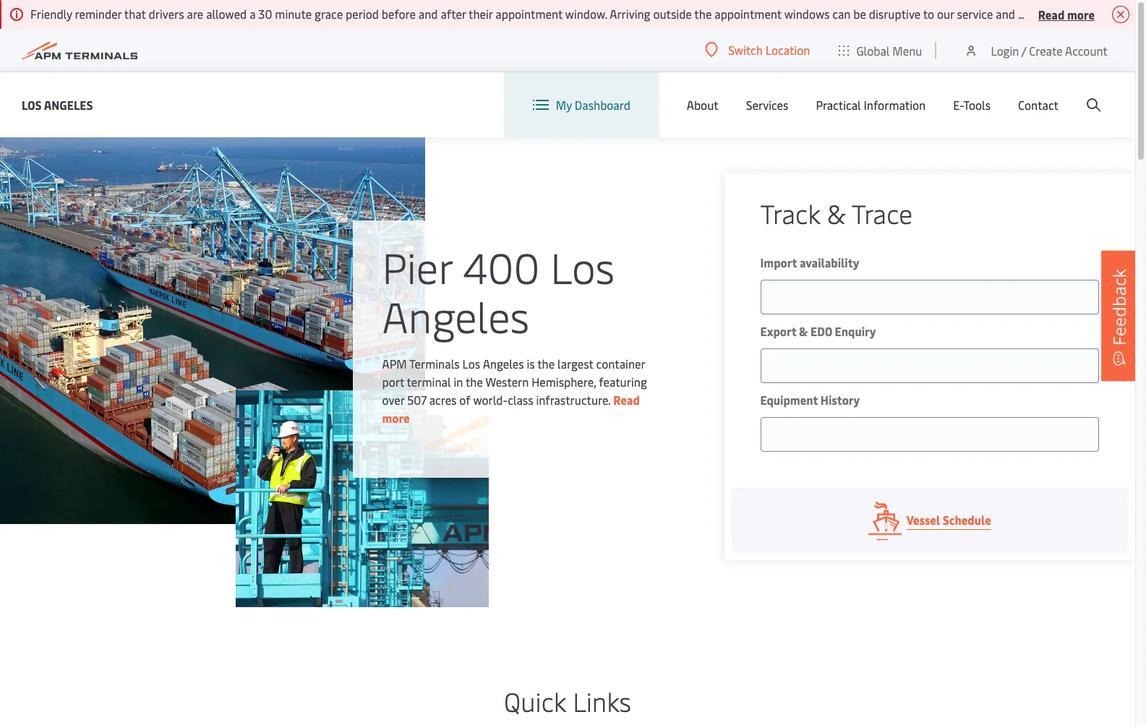 Task type: describe. For each thing, give the bounding box(es) containing it.
e-
[[954, 97, 964, 113]]

outside
[[654, 6, 692, 22]]

1 vertical spatial the
[[538, 356, 555, 372]]

switch
[[729, 42, 763, 58]]

before
[[382, 6, 416, 22]]

los angeles
[[22, 97, 93, 113]]

/
[[1022, 42, 1027, 58]]

export & edo enquiry
[[761, 323, 877, 339]]

read for "read more" link
[[614, 392, 640, 408]]

angeles for apm
[[483, 356, 524, 372]]

login / create account
[[992, 42, 1108, 58]]

track & trace
[[761, 195, 913, 231]]

more for read more button
[[1068, 6, 1095, 22]]

menu
[[893, 42, 923, 58]]

equipment
[[761, 392, 818, 408]]

pier
[[382, 238, 453, 295]]

equipment history
[[761, 392, 861, 408]]

container
[[597, 356, 645, 372]]

read more button
[[1039, 5, 1095, 23]]

global
[[857, 42, 890, 58]]

1 appointment from the left
[[496, 6, 563, 22]]

& for edo
[[800, 323, 808, 339]]

of
[[460, 392, 471, 408]]

acres
[[430, 392, 457, 408]]

1 and from the left
[[419, 6, 438, 22]]

be
[[854, 6, 867, 22]]

quick
[[504, 684, 567, 719]]

vessel schedule link
[[732, 488, 1129, 553]]

e-tools button
[[954, 72, 991, 137]]

terminal
[[407, 374, 451, 390]]

507
[[407, 392, 427, 408]]

reminder
[[75, 6, 122, 22]]

400
[[463, 238, 540, 295]]

is
[[527, 356, 535, 372]]

dashboard
[[575, 97, 631, 113]]

history
[[821, 392, 861, 408]]

0 horizontal spatial the
[[466, 374, 483, 390]]

window.
[[566, 6, 608, 22]]

switch location
[[729, 42, 811, 58]]

in
[[454, 374, 463, 390]]

tools
[[964, 97, 991, 113]]

minute
[[275, 6, 312, 22]]

schedule
[[943, 512, 992, 528]]

have
[[1019, 6, 1043, 22]]

featuring
[[599, 374, 647, 390]]

read more for read more button
[[1039, 6, 1095, 22]]

a
[[250, 6, 256, 22]]

enquiry
[[835, 323, 877, 339]]

vessel
[[907, 512, 941, 528]]

import availability
[[761, 255, 860, 271]]

class
[[508, 392, 534, 408]]

to
[[924, 6, 935, 22]]

port
[[382, 374, 404, 390]]

friendly reminder that drivers are allowed a 30 minute grace period before and after their appointment window. arriving outside the appointment windows can be disruptive to our service and have negative impacts on
[[30, 6, 1147, 22]]

services
[[746, 97, 789, 113]]

over
[[382, 392, 405, 408]]

login
[[992, 42, 1020, 58]]

close alert image
[[1113, 6, 1130, 23]]

contact button
[[1019, 72, 1059, 137]]

practical
[[816, 97, 861, 113]]

more for "read more" link
[[382, 410, 410, 426]]

links
[[573, 684, 632, 719]]

pier 400 los angeles
[[382, 238, 615, 344]]

are
[[187, 6, 204, 22]]

los angeles link
[[22, 96, 93, 114]]

quick links
[[504, 684, 632, 719]]

services button
[[746, 72, 789, 137]]

read for read more button
[[1039, 6, 1065, 22]]



Task type: locate. For each thing, give the bounding box(es) containing it.
1 vertical spatial los
[[551, 238, 615, 295]]

& left trace
[[827, 195, 846, 231]]

1 horizontal spatial and
[[996, 6, 1016, 22]]

feedback button
[[1102, 251, 1138, 381]]

1 vertical spatial more
[[382, 410, 410, 426]]

0 horizontal spatial appointment
[[496, 6, 563, 22]]

disruptive
[[869, 6, 921, 22]]

my dashboard
[[556, 97, 631, 113]]

global menu
[[857, 42, 923, 58]]

more inside button
[[1068, 6, 1095, 22]]

read more link
[[382, 392, 640, 426]]

2 horizontal spatial the
[[695, 6, 712, 22]]

information
[[864, 97, 926, 113]]

0 vertical spatial angeles
[[44, 97, 93, 113]]

practical information
[[816, 97, 926, 113]]

0 horizontal spatial &
[[800, 323, 808, 339]]

read up login / create account
[[1039, 6, 1065, 22]]

practical information button
[[816, 72, 926, 137]]

los inside pier 400 los angeles
[[551, 238, 615, 295]]

0 vertical spatial more
[[1068, 6, 1095, 22]]

1 horizontal spatial &
[[827, 195, 846, 231]]

0 horizontal spatial read more
[[382, 392, 640, 426]]

hemisphere,
[[532, 374, 596, 390]]

0 vertical spatial &
[[827, 195, 846, 231]]

& for trace
[[827, 195, 846, 231]]

and left after
[[419, 6, 438, 22]]

can
[[833, 6, 851, 22]]

my dashboard button
[[533, 72, 631, 137]]

feedback
[[1108, 269, 1132, 345]]

0 vertical spatial the
[[695, 6, 712, 22]]

friendly
[[30, 6, 72, 22]]

la secondary image
[[236, 391, 489, 608]]

allowed
[[206, 6, 247, 22]]

1 vertical spatial angeles
[[382, 287, 530, 344]]

terminals
[[409, 356, 460, 372]]

windows
[[785, 6, 830, 22]]

their
[[469, 6, 493, 22]]

2 and from the left
[[996, 6, 1016, 22]]

1 vertical spatial read more
[[382, 392, 640, 426]]

global menu button
[[825, 29, 937, 72]]

arriving
[[610, 6, 651, 22]]

& left edo
[[800, 323, 808, 339]]

the right in in the bottom left of the page
[[466, 374, 483, 390]]

0 vertical spatial read more
[[1039, 6, 1095, 22]]

los for apm terminals los angeles is the largest container port terminal in the western hemisphere, featuring over 507 acres of world-class infrastructure.
[[463, 356, 481, 372]]

my
[[556, 97, 572, 113]]

our
[[938, 6, 955, 22]]

track
[[761, 195, 821, 231]]

on
[[1137, 6, 1147, 22]]

about button
[[687, 72, 719, 137]]

2 vertical spatial los
[[463, 356, 481, 372]]

los
[[22, 97, 42, 113], [551, 238, 615, 295], [463, 356, 481, 372]]

30
[[259, 6, 272, 22]]

los angeles pier 400 image
[[0, 137, 426, 525]]

western
[[486, 374, 529, 390]]

0 horizontal spatial and
[[419, 6, 438, 22]]

and left have
[[996, 6, 1016, 22]]

read
[[1039, 6, 1065, 22], [614, 392, 640, 408]]

edo
[[811, 323, 833, 339]]

2 appointment from the left
[[715, 6, 782, 22]]

the
[[695, 6, 712, 22], [538, 356, 555, 372], [466, 374, 483, 390]]

and
[[419, 6, 438, 22], [996, 6, 1016, 22]]

login / create account link
[[965, 29, 1108, 72]]

read down featuring
[[614, 392, 640, 408]]

angeles inside pier 400 los angeles
[[382, 287, 530, 344]]

drivers
[[149, 6, 184, 22]]

1 vertical spatial read
[[614, 392, 640, 408]]

the right is
[[538, 356, 555, 372]]

read more down western
[[382, 392, 640, 426]]

2 horizontal spatial los
[[551, 238, 615, 295]]

location
[[766, 42, 811, 58]]

los for pier 400 los angeles
[[551, 238, 615, 295]]

read more
[[1039, 6, 1095, 22], [382, 392, 640, 426]]

1 horizontal spatial appointment
[[715, 6, 782, 22]]

read more up login / create account
[[1039, 6, 1095, 22]]

period
[[346, 6, 379, 22]]

1 vertical spatial &
[[800, 323, 808, 339]]

account
[[1066, 42, 1108, 58]]

angeles
[[44, 97, 93, 113], [382, 287, 530, 344], [483, 356, 524, 372]]

0 vertical spatial read
[[1039, 6, 1065, 22]]

vessel schedule
[[907, 512, 992, 528]]

switch location button
[[706, 42, 811, 58]]

e-tools
[[954, 97, 991, 113]]

service
[[958, 6, 994, 22]]

largest
[[558, 356, 594, 372]]

more down over
[[382, 410, 410, 426]]

angeles for pier
[[382, 287, 530, 344]]

that
[[124, 6, 146, 22]]

create
[[1030, 42, 1063, 58]]

1 horizontal spatial the
[[538, 356, 555, 372]]

appointment up switch
[[715, 6, 782, 22]]

0 horizontal spatial los
[[22, 97, 42, 113]]

about
[[687, 97, 719, 113]]

negative
[[1046, 6, 1090, 22]]

infrastructure.
[[536, 392, 611, 408]]

availability
[[800, 255, 860, 271]]

read more for "read more" link
[[382, 392, 640, 426]]

los inside apm terminals los angeles is the largest container port terminal in the western hemisphere, featuring over 507 acres of world-class infrastructure.
[[463, 356, 481, 372]]

appointment
[[496, 6, 563, 22], [715, 6, 782, 22]]

1 horizontal spatial read more
[[1039, 6, 1095, 22]]

more up account
[[1068, 6, 1095, 22]]

import
[[761, 255, 798, 271]]

after
[[441, 6, 466, 22]]

contact
[[1019, 97, 1059, 113]]

world-
[[473, 392, 508, 408]]

appointment right their
[[496, 6, 563, 22]]

0 horizontal spatial more
[[382, 410, 410, 426]]

2 vertical spatial the
[[466, 374, 483, 390]]

1 horizontal spatial los
[[463, 356, 481, 372]]

1 horizontal spatial read
[[1039, 6, 1065, 22]]

apm terminals los angeles is the largest container port terminal in the western hemisphere, featuring over 507 acres of world-class infrastructure.
[[382, 356, 647, 408]]

impacts
[[1093, 6, 1134, 22]]

export
[[761, 323, 797, 339]]

angeles inside apm terminals los angeles is the largest container port terminal in the western hemisphere, featuring over 507 acres of world-class infrastructure.
[[483, 356, 524, 372]]

apm
[[382, 356, 407, 372]]

0 horizontal spatial read
[[614, 392, 640, 408]]

read inside button
[[1039, 6, 1065, 22]]

grace
[[315, 6, 343, 22]]

1 horizontal spatial more
[[1068, 6, 1095, 22]]

0 vertical spatial los
[[22, 97, 42, 113]]

the right 'outside'
[[695, 6, 712, 22]]

2 vertical spatial angeles
[[483, 356, 524, 372]]

trace
[[852, 195, 913, 231]]

&
[[827, 195, 846, 231], [800, 323, 808, 339]]

more
[[1068, 6, 1095, 22], [382, 410, 410, 426]]



Task type: vqa. For each thing, say whether or not it's contained in the screenshot.
the used
no



